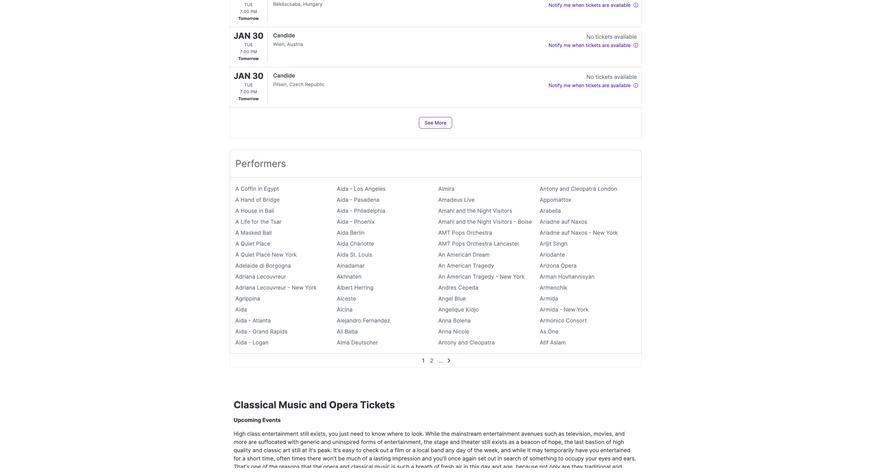 Task type: describe. For each thing, give the bounding box(es) containing it.
armida for armida link
[[540, 295, 558, 302]]

orchestra for amt pops orchestra
[[466, 229, 492, 236]]

and down be
[[340, 464, 350, 468]]

and up appomattox link
[[560, 185, 569, 192]]

atif aslam
[[540, 339, 566, 346]]

tue inside tue 7:00 pm tomorrow
[[244, 2, 253, 7]]

candide for candide pilsen, czech republic
[[273, 72, 295, 79]]

the down live
[[467, 207, 476, 214]]

amahl for amahl and the night visitors
[[438, 207, 454, 214]]

angelique
[[438, 306, 464, 313]]

0 vertical spatial opera
[[561, 262, 577, 269]]

classical
[[351, 464, 373, 468]]

arabella link
[[540, 207, 561, 214]]

upcoming
[[234, 417, 261, 424]]

ariadne auf naxos - new york link
[[540, 229, 618, 236]]

1
[[422, 357, 425, 364]]

eyes
[[599, 455, 611, 462]]

and down 'exists'
[[501, 447, 511, 454]]

albert herring link
[[337, 284, 373, 291]]

the down the amahl and the night visitors link
[[467, 218, 476, 225]]

with
[[288, 439, 299, 446]]

2
[[430, 357, 433, 364]]

night for amahl and the night visitors
[[477, 207, 491, 214]]

often
[[277, 455, 290, 462]]

a for a house in bali
[[235, 207, 239, 214]]

armenchik
[[540, 284, 567, 291]]

the up ball
[[260, 218, 269, 225]]

in down "week,"
[[498, 455, 502, 462]]

a house in bali link
[[235, 207, 274, 214]]

a for a life for the tsar
[[235, 218, 239, 225]]

aida - pasadena link
[[337, 196, 380, 203]]

entertainment,
[[384, 439, 422, 446]]

exists
[[492, 439, 507, 446]]

di
[[260, 262, 264, 269]]

place for a quiet place
[[256, 240, 270, 247]]

0 vertical spatial still
[[300, 431, 309, 437]]

and up breath
[[422, 455, 432, 462]]

notify me when tickets are available button for candide wien, austria
[[549, 41, 639, 49]]

classic
[[264, 447, 281, 454]]

fresh
[[441, 464, 454, 468]]

amt for amt pops orchestra
[[438, 229, 450, 236]]

when for candide wien, austria
[[572, 42, 584, 48]]

amt for amt pops orchestra lancaster
[[438, 240, 450, 247]]

7:00 for candide wien, austria
[[240, 49, 249, 54]]

notify me when tickets are available button for candide pilsen, czech republic
[[549, 81, 639, 89]]

of up because
[[523, 455, 528, 462]]

adriana for adriana lecouvreur - new york
[[235, 284, 255, 291]]

to up much
[[356, 447, 361, 454]]

a quiet place link
[[235, 240, 270, 247]]

tragedy for an american tragedy
[[473, 262, 494, 269]]

the down while
[[424, 439, 432, 446]]

a for a coffin in egypt
[[235, 185, 239, 192]]

jan 30 tue 7:00 pm tomorrow for candide pilsen, czech republic
[[234, 71, 264, 101]]

an for an american tragedy - new york
[[438, 273, 445, 280]]

an american tragedy - new york
[[438, 273, 525, 280]]

of up classical
[[362, 455, 368, 462]]

may
[[532, 447, 543, 454]]

naxos for ariadne auf naxos - new york
[[571, 229, 587, 236]]

blue
[[455, 295, 466, 302]]

see more button
[[419, 117, 452, 129]]

lecouvreur for adriana lecouvreur
[[257, 273, 286, 280]]

amahl for amahl and the night visitors - boise
[[438, 218, 454, 225]]

atlanta
[[253, 317, 271, 324]]

bridge
[[263, 196, 280, 203]]

antony for antony and cleopatra
[[438, 339, 457, 346]]

30 for candide wien, austria
[[252, 31, 264, 41]]

candide for candide wien, austria
[[273, 32, 295, 39]]

age,
[[503, 464, 514, 468]]

amadeus live
[[438, 196, 475, 203]]

a coffin in egypt link
[[235, 185, 279, 192]]

no for candide wien, austria
[[587, 33, 594, 40]]

akhnaten
[[337, 273, 362, 280]]

classical music and opera tickets
[[234, 399, 395, 411]]

no tickets available for candide wien, austria
[[587, 33, 637, 40]]

class
[[247, 431, 260, 437]]

and up any
[[450, 439, 460, 446]]

austria
[[287, 41, 303, 47]]

quiet for a quiet place
[[241, 240, 255, 247]]

of up again
[[467, 447, 473, 454]]

this
[[470, 464, 479, 468]]

in up "a hand of bridge"
[[258, 185, 262, 192]]

tue 7:00 pm tomorrow
[[238, 2, 259, 21]]

a for a hand of bridge
[[235, 196, 239, 203]]

alceste link
[[337, 295, 356, 302]]

an american dream link
[[438, 251, 490, 258]]

for inside high class entertainment still exists, you just need to know where to look. while the mainstream entertainment avenues such as television, movies, and more are suffocated with generic and uninspired forms of entertainment, the stage and theater still exists as a beacon of hope, the last bastion of high quality and classic art still at it's peak. it's easy to check out a film or a local band any day of the week, and while it may temporarily have you entertained for a short time, often times there won't be much of a lasting impression and you'll once again set out in search of something to occupy your eyes and ears. that's one of the reasons that the opera and classical music is such a breath of fresh air in this day and age, because not only are they traditional
[[234, 455, 241, 462]]

aida for aida st. louis
[[337, 251, 348, 258]]

ariadne auf naxos - new york
[[540, 229, 618, 236]]

pm for candide wien, austria
[[251, 49, 257, 54]]

wien,
[[273, 41, 286, 47]]

aida for aida - pasadena
[[337, 196, 348, 203]]

generic
[[300, 439, 320, 446]]

while
[[426, 431, 440, 437]]

7:00 inside tue 7:00 pm tomorrow
[[240, 9, 249, 14]]

aida for aida - philadelphia
[[337, 207, 348, 214]]

your
[[586, 455, 597, 462]]

in right air at the right of the page
[[464, 464, 468, 468]]

and down nicole
[[458, 339, 468, 346]]

occupy
[[565, 455, 584, 462]]

me for candide pilsen, czech republic
[[564, 82, 571, 88]]

cleopatra for antony and cleopatra
[[469, 339, 495, 346]]

lasting
[[374, 455, 391, 462]]

aida - grand rapids
[[235, 328, 288, 335]]

notify for candide pilsen, czech republic
[[549, 82, 562, 88]]

armida for armida - new york
[[540, 306, 558, 313]]

angelique kidjo
[[438, 306, 479, 313]]

opera
[[323, 464, 338, 468]]

quiet for a quiet place new york
[[241, 251, 255, 258]]

of down time,
[[262, 464, 268, 468]]

beacon
[[521, 439, 540, 446]]

atif aslam link
[[540, 339, 566, 346]]

art
[[283, 447, 290, 454]]

they
[[572, 464, 583, 468]]

1 notify from the top
[[549, 2, 562, 8]]

arman hovhannisyan link
[[540, 273, 595, 280]]

more
[[435, 120, 446, 126]]

aida for aida berlin
[[337, 229, 348, 236]]

candide pilsen, czech republic
[[273, 72, 325, 87]]

something
[[529, 455, 557, 462]]

ali baba link
[[337, 328, 358, 335]]

agrippina
[[235, 295, 260, 302]]

arijit
[[540, 240, 551, 247]]

a for a masked ball
[[235, 229, 239, 236]]

in left bali
[[259, 207, 263, 214]]

aida - logan link
[[235, 339, 269, 346]]

dream
[[473, 251, 490, 258]]

live
[[464, 196, 475, 203]]

a quiet place new york
[[235, 251, 297, 258]]

1 me from the top
[[564, 2, 571, 8]]

life
[[241, 218, 250, 225]]

uninspired
[[332, 439, 360, 446]]

0 vertical spatial you
[[329, 431, 338, 437]]

a life for the tsar
[[235, 218, 282, 225]]

aida link
[[235, 306, 247, 313]]

alejandro fernandez link
[[337, 317, 390, 324]]

1 tomorrow from the top
[[238, 16, 259, 21]]

an for an american tragedy
[[438, 262, 445, 269]]

aida for aida link
[[235, 306, 247, 313]]

anna nicole link
[[438, 328, 469, 335]]

and up amt pops orchestra at the right of page
[[456, 218, 466, 225]]

because
[[516, 464, 538, 468]]

aida - pasadena
[[337, 196, 380, 203]]

the down there
[[313, 464, 322, 468]]

much
[[346, 455, 361, 462]]

1 notify me when tickets are available button from the top
[[549, 1, 639, 9]]

tooltip image for 7:00
[[633, 2, 639, 8]]

a house in bali
[[235, 207, 274, 214]]

tue for candide wien, austria
[[244, 42, 253, 47]]

music
[[279, 399, 307, 411]]

tickets for tooltip image related to 30
[[586, 42, 601, 48]]

pasadena
[[354, 196, 380, 203]]

armida - new york link
[[540, 306, 589, 313]]

pops for amt pops orchestra
[[452, 229, 465, 236]]

2 vertical spatial still
[[292, 447, 301, 454]]

ali baba
[[337, 328, 358, 335]]

entertained
[[600, 447, 630, 454]]

2 entertainment from the left
[[483, 431, 520, 437]]

be
[[338, 455, 345, 462]]

of down the movies,
[[606, 439, 611, 446]]



Task type: locate. For each thing, give the bounding box(es) containing it.
1 quiet from the top
[[241, 240, 255, 247]]

1 vertical spatial as
[[509, 439, 515, 446]]

opera up arman hovhannisyan
[[561, 262, 577, 269]]

2 vertical spatial an
[[438, 273, 445, 280]]

jan 30 tue 7:00 pm tomorrow
[[234, 31, 264, 61], [234, 71, 264, 101]]

candide wien, austria
[[273, 32, 303, 47]]

1 american from the top
[[447, 251, 471, 258]]

0 horizontal spatial day
[[456, 447, 466, 454]]

2 armida from the top
[[540, 306, 558, 313]]

suffocated
[[258, 439, 286, 446]]

auf for ariadne auf naxos
[[561, 218, 570, 225]]

more
[[234, 439, 247, 446]]

1 when from the top
[[572, 2, 584, 8]]

30 for candide pilsen, czech republic
[[252, 71, 264, 81]]

republic
[[305, 81, 325, 87]]

0 vertical spatial tomorrow
[[238, 16, 259, 21]]

pm inside tue 7:00 pm tomorrow
[[251, 9, 257, 14]]

1 vertical spatial tragedy
[[473, 273, 494, 280]]

1 armida from the top
[[540, 295, 558, 302]]

2 jan 30 tue 7:00 pm tomorrow from the top
[[234, 71, 264, 101]]

american for an american tragedy
[[447, 262, 471, 269]]

2 a from the top
[[235, 196, 239, 203]]

1 auf from the top
[[561, 218, 570, 225]]

7 a from the top
[[235, 251, 239, 258]]

still up the generic
[[300, 431, 309, 437]]

2 vertical spatial when
[[572, 82, 584, 88]]

1 ariadne from the top
[[540, 218, 560, 225]]

2 quiet from the top
[[241, 251, 255, 258]]

no tickets available for candide pilsen, czech republic
[[587, 73, 637, 80]]

1 vertical spatial antony
[[438, 339, 457, 346]]

1 vertical spatial amt
[[438, 240, 450, 247]]

lecouvreur
[[257, 273, 286, 280], [257, 284, 286, 291]]

1 vertical spatial night
[[477, 218, 491, 225]]

berlin
[[350, 229, 365, 236]]

6 a from the top
[[235, 240, 239, 247]]

2 pops from the top
[[452, 240, 465, 247]]

aida left "logan"
[[235, 339, 247, 346]]

night
[[477, 207, 491, 214], [477, 218, 491, 225]]

events
[[262, 417, 281, 424]]

1 pm from the top
[[251, 9, 257, 14]]

pops up an american dream
[[452, 229, 465, 236]]

2 place from the top
[[256, 251, 270, 258]]

arman hovhannisyan
[[540, 273, 595, 280]]

2 when from the top
[[572, 42, 584, 48]]

a life for the tsar link
[[235, 218, 282, 225]]

aida for aida - phoenix
[[337, 218, 348, 225]]

aida - phoenix link
[[337, 218, 375, 225]]

2 vertical spatial notify
[[549, 82, 562, 88]]

3 pm from the top
[[251, 89, 257, 94]]

visitors up amahl and the night visitors - boise
[[493, 207, 512, 214]]

0 vertical spatial 7:00
[[240, 9, 249, 14]]

1 vertical spatial no tickets available
[[587, 73, 637, 80]]

candide up "pilsen,"
[[273, 72, 295, 79]]

arman
[[540, 273, 557, 280]]

anna down anna bolena
[[438, 328, 452, 335]]

0 vertical spatial visitors
[[493, 207, 512, 214]]

1 vertical spatial amahl
[[438, 218, 454, 225]]

not
[[539, 464, 548, 468]]

1 tooltip image from the top
[[633, 2, 639, 8]]

2 notify from the top
[[549, 42, 562, 48]]

of right hand
[[256, 196, 261, 203]]

1 horizontal spatial out
[[488, 455, 496, 462]]

pm for candide pilsen, czech republic
[[251, 89, 257, 94]]

available for tooltip image related to 7:00
[[611, 2, 631, 8]]

2 vertical spatial notify me when tickets are available
[[549, 82, 631, 88]]

1 tue from the top
[[244, 2, 253, 7]]

cleopatra left london
[[571, 185, 596, 192]]

ariodante
[[540, 251, 565, 258]]

aida left st.
[[337, 251, 348, 258]]

0 vertical spatial adriana
[[235, 273, 255, 280]]

bolena
[[453, 317, 471, 324]]

0 vertical spatial amt
[[438, 229, 450, 236]]

0 horizontal spatial you
[[329, 431, 338, 437]]

andres cepeda
[[438, 284, 478, 291]]

1 orchestra from the top
[[466, 229, 492, 236]]

still up "week,"
[[482, 439, 490, 446]]

2 vertical spatial american
[[447, 273, 471, 280]]

fernandez
[[363, 317, 390, 324]]

1 vertical spatial place
[[256, 251, 270, 258]]

of down you'll at the bottom of the page
[[434, 464, 439, 468]]

appomattox
[[540, 196, 571, 203]]

2 night from the top
[[477, 218, 491, 225]]

1 vertical spatial american
[[447, 262, 471, 269]]

1 amahl from the top
[[438, 207, 454, 214]]

movies,
[[594, 431, 614, 437]]

visitors up lancaster
[[493, 218, 512, 225]]

aida for aida - los angeles
[[337, 185, 348, 192]]

0 vertical spatial notify
[[549, 2, 562, 8]]

jan 30 tue 7:00 pm tomorrow left "pilsen,"
[[234, 71, 264, 101]]

of down know
[[377, 439, 383, 446]]

opera
[[561, 262, 577, 269], [329, 399, 358, 411]]

2 pm from the top
[[251, 49, 257, 54]]

0 vertical spatial anna
[[438, 317, 452, 324]]

you down 'bastion'
[[589, 447, 599, 454]]

a right or
[[413, 447, 416, 454]]

0 horizontal spatial such
[[397, 464, 409, 468]]

philadelphia
[[354, 207, 385, 214]]

2 visitors from the top
[[493, 218, 512, 225]]

1 vertical spatial pops
[[452, 240, 465, 247]]

1 pops from the top
[[452, 229, 465, 236]]

0 vertical spatial jan
[[234, 31, 251, 41]]

american up an american tragedy at bottom
[[447, 251, 471, 258]]

notify me when tickets are available for candide pilsen, czech republic
[[549, 82, 631, 88]]

entertainment up suffocated
[[262, 431, 299, 437]]

a for a quiet place
[[235, 240, 239, 247]]

antony and cleopatra london link
[[540, 185, 617, 192]]

2 amahl from the top
[[438, 218, 454, 225]]

1 candide from the top
[[273, 32, 295, 39]]

1 vertical spatial still
[[482, 439, 490, 446]]

1 vertical spatial visitors
[[493, 218, 512, 225]]

tragedy for an american tragedy - new york
[[473, 273, 494, 280]]

1 vertical spatial jan
[[234, 71, 251, 81]]

armida down armida link
[[540, 306, 558, 313]]

2 orchestra from the top
[[466, 240, 492, 247]]

the up stage
[[441, 431, 450, 437]]

1 horizontal spatial antony
[[540, 185, 558, 192]]

and down amadeus live link
[[456, 207, 466, 214]]

0 vertical spatial american
[[447, 251, 471, 258]]

tooltip image
[[633, 2, 639, 8], [633, 43, 639, 48]]

aida for aida - atlanta
[[235, 317, 247, 324]]

2 anna from the top
[[438, 328, 452, 335]]

2 vertical spatial notify me when tickets are available button
[[549, 81, 639, 89]]

amadeus
[[438, 196, 463, 203]]

cleopatra
[[571, 185, 596, 192], [469, 339, 495, 346]]

tickets for tooltip image related to 7:00
[[586, 2, 601, 8]]

orchestra up dream
[[466, 240, 492, 247]]

2 notify me when tickets are available button from the top
[[549, 41, 639, 49]]

almira
[[438, 185, 455, 192]]

0 vertical spatial when
[[572, 2, 584, 8]]

naxos down ariadne auf naxos link
[[571, 229, 587, 236]]

0 vertical spatial no
[[587, 33, 594, 40]]

and right music
[[309, 399, 327, 411]]

amt up an american dream link
[[438, 240, 450, 247]]

angel blue
[[438, 295, 466, 302]]

just
[[340, 431, 349, 437]]

0 vertical spatial armida
[[540, 295, 558, 302]]

anna for anna bolena
[[438, 317, 452, 324]]

or
[[406, 447, 411, 454]]

2 adriana from the top
[[235, 284, 255, 291]]

reasons
[[279, 464, 300, 468]]

nicole
[[453, 328, 469, 335]]

3 a from the top
[[235, 207, 239, 214]]

aida up aida - logan
[[235, 328, 247, 335]]

2 7:00 from the top
[[240, 49, 249, 54]]

american for an american dream
[[447, 251, 471, 258]]

0 vertical spatial amahl
[[438, 207, 454, 214]]

candide inside candide pilsen, czech republic
[[273, 72, 295, 79]]

1 horizontal spatial as
[[558, 431, 564, 437]]

house
[[241, 207, 257, 214]]

0 vertical spatial lecouvreur
[[257, 273, 286, 280]]

0 vertical spatial orchestra
[[466, 229, 492, 236]]

as
[[558, 431, 564, 437], [509, 439, 515, 446]]

1 vertical spatial you
[[589, 447, 599, 454]]

pops up an american dream link
[[452, 240, 465, 247]]

american for an american tragedy - new york
[[447, 273, 471, 280]]

visitors for amahl and the night visitors
[[493, 207, 512, 214]]

0 vertical spatial place
[[256, 240, 270, 247]]

1 a from the top
[[235, 185, 239, 192]]

cleopatra down bolena
[[469, 339, 495, 346]]

a down check
[[369, 455, 372, 462]]

2 vertical spatial me
[[564, 82, 571, 88]]

adriana for adriana lecouvreur
[[235, 273, 255, 280]]

1 vertical spatial opera
[[329, 399, 358, 411]]

0 vertical spatial jan 30 tue 7:00 pm tomorrow
[[234, 31, 264, 61]]

1 vertical spatial lecouvreur
[[257, 284, 286, 291]]

notify me when tickets are available for candide wien, austria
[[549, 42, 631, 48]]

a left coffin
[[235, 185, 239, 192]]

0 vertical spatial tue
[[244, 2, 253, 7]]

aida - atlanta link
[[235, 317, 271, 324]]

1 vertical spatial armida
[[540, 306, 558, 313]]

2 vertical spatial tomorrow
[[238, 96, 259, 101]]

a for a quiet place new york
[[235, 251, 239, 258]]

3 notify from the top
[[549, 82, 562, 88]]

0 horizontal spatial as
[[509, 439, 515, 446]]

the down time,
[[269, 464, 278, 468]]

for up that's
[[234, 455, 241, 462]]

1 horizontal spatial opera
[[561, 262, 577, 269]]

2 no tickets available from the top
[[587, 73, 637, 80]]

5 a from the top
[[235, 229, 239, 236]]

ariadne auf naxos
[[540, 218, 587, 225]]

1 vertical spatial 30
[[252, 71, 264, 81]]

jan for candide pilsen, czech republic
[[234, 71, 251, 81]]

music
[[375, 464, 390, 468]]

breath
[[416, 464, 433, 468]]

2 me from the top
[[564, 42, 571, 48]]

1 entertainment from the left
[[262, 431, 299, 437]]

available for tooltip image related to 30
[[611, 42, 631, 48]]

visitors for amahl and the night visitors - boise
[[493, 218, 512, 225]]

tooltip image for 30
[[633, 43, 639, 48]]

of up may
[[542, 439, 547, 446]]

3 american from the top
[[447, 273, 471, 280]]

1 vertical spatial anna
[[438, 328, 452, 335]]

and down entertained
[[612, 455, 622, 462]]

1 vertical spatial such
[[397, 464, 409, 468]]

times
[[292, 455, 306, 462]]

3 notify me when tickets are available button from the top
[[549, 81, 639, 89]]

an american tragedy
[[438, 262, 494, 269]]

tragedy up cepeda
[[473, 273, 494, 280]]

0 vertical spatial ariadne
[[540, 218, 560, 225]]

2 vertical spatial pm
[[251, 89, 257, 94]]

3 tomorrow from the top
[[238, 96, 259, 101]]

aida - philadelphia link
[[337, 207, 385, 214]]

have
[[576, 447, 588, 454]]

1 place from the top
[[256, 240, 270, 247]]

0 vertical spatial notify me when tickets are available button
[[549, 1, 639, 9]]

1 jan from the top
[[234, 31, 251, 41]]

1 naxos from the top
[[571, 218, 587, 225]]

2 candide from the top
[[273, 72, 295, 79]]

1 visitors from the top
[[493, 207, 512, 214]]

anna down angelique
[[438, 317, 452, 324]]

0 vertical spatial me
[[564, 2, 571, 8]]

2 an from the top
[[438, 262, 445, 269]]

2 auf from the top
[[561, 229, 570, 236]]

3 tue from the top
[[244, 82, 253, 88]]

jan 30 tue 7:00 pm tomorrow for candide wien, austria
[[234, 31, 264, 61]]

out up 'lasting'
[[380, 447, 389, 454]]

for right life on the top left of the page
[[252, 218, 259, 225]]

1 adriana from the top
[[235, 273, 255, 280]]

to up entertainment, on the bottom left of page
[[405, 431, 410, 437]]

quality
[[234, 447, 251, 454]]

no for candide pilsen, czech republic
[[587, 73, 594, 80]]

aida for aida charlotte
[[337, 240, 348, 247]]

1 horizontal spatial day
[[481, 464, 490, 468]]

antony up appomattox link
[[540, 185, 558, 192]]

1 jan 30 tue 7:00 pm tomorrow from the top
[[234, 31, 264, 61]]

0 vertical spatial quiet
[[241, 240, 255, 247]]

still left 'at'
[[292, 447, 301, 454]]

aida down aida link
[[235, 317, 247, 324]]

1 vertical spatial day
[[481, 464, 490, 468]]

3 when from the top
[[572, 82, 584, 88]]

mainstream
[[451, 431, 482, 437]]

1 no tickets available from the top
[[587, 33, 637, 40]]

0 horizontal spatial opera
[[329, 399, 358, 411]]

2 ariadne from the top
[[540, 229, 560, 236]]

it's
[[333, 447, 341, 454]]

lecouvreur for adriana lecouvreur - new york
[[257, 284, 286, 291]]

1 horizontal spatial you
[[589, 447, 599, 454]]

search
[[504, 455, 521, 462]]

0 vertical spatial antony
[[540, 185, 558, 192]]

when for candide pilsen, czech republic
[[572, 82, 584, 88]]

place for a quiet place new york
[[256, 251, 270, 258]]

aida up aida - philadelphia "link"
[[337, 196, 348, 203]]

armida down armenchik link
[[540, 295, 558, 302]]

1 horizontal spatial such
[[545, 431, 557, 437]]

a masked ball
[[235, 229, 272, 236]]

0 horizontal spatial cleopatra
[[469, 339, 495, 346]]

see more
[[425, 120, 446, 126]]

0 vertical spatial no tickets available
[[587, 33, 637, 40]]

jan 30 tue 7:00 pm tomorrow left wien,
[[234, 31, 264, 61]]

2 american from the top
[[447, 262, 471, 269]]

0 vertical spatial notify me when tickets are available
[[549, 2, 631, 8]]

cleopatra for antony and cleopatra london
[[571, 185, 596, 192]]

2 tragedy from the top
[[473, 273, 494, 280]]

tomorrow for candide wien, austria
[[238, 56, 259, 61]]

aida for aida - grand rapids
[[235, 328, 247, 335]]

0 vertical spatial pops
[[452, 229, 465, 236]]

1 vertical spatial quiet
[[241, 251, 255, 258]]

a up that's
[[242, 455, 245, 462]]

1 vertical spatial 7:00
[[240, 49, 249, 54]]

jan for candide wien, austria
[[234, 31, 251, 41]]

a up adelaide
[[235, 251, 239, 258]]

2 notify me when tickets are available from the top
[[549, 42, 631, 48]]

2 tooltip image from the top
[[633, 43, 639, 48]]

tragedy up an american tragedy - new york link
[[473, 262, 494, 269]]

-
[[350, 185, 352, 192], [350, 196, 352, 203], [350, 207, 352, 214], [350, 218, 352, 225], [514, 218, 516, 225], [589, 229, 591, 236], [496, 273, 498, 280], [288, 284, 290, 291], [560, 306, 562, 313], [248, 317, 251, 324], [248, 328, 251, 335], [248, 339, 251, 346]]

tomorrow for candide pilsen, czech republic
[[238, 96, 259, 101]]

antony and cleopatra link
[[438, 339, 495, 346]]

2 no from the top
[[587, 73, 594, 80]]

a left film
[[390, 447, 393, 454]]

anna for anna nicole
[[438, 328, 452, 335]]

0 vertical spatial 30
[[252, 31, 264, 41]]

candide inside candide wien, austria
[[273, 32, 295, 39]]

alma deutscher link
[[337, 339, 378, 346]]

aida - atlanta
[[235, 317, 271, 324]]

armonico
[[540, 317, 564, 324]]

place up adelaide di borgogna
[[256, 251, 270, 258]]

1 vertical spatial when
[[572, 42, 584, 48]]

almira link
[[438, 185, 455, 192]]

and up peak.
[[321, 439, 331, 446]]

1 night from the top
[[477, 207, 491, 214]]

tooltip image
[[633, 83, 639, 88]]

amt up an american dream
[[438, 229, 450, 236]]

lecouvreur down the adriana lecouvreur link
[[257, 284, 286, 291]]

1 horizontal spatial for
[[252, 218, 259, 225]]

singh
[[553, 240, 568, 247]]

and up short on the left bottom
[[253, 447, 262, 454]]

quiet down the masked
[[241, 240, 255, 247]]

orchestra for amt pops orchestra lancaster
[[466, 240, 492, 247]]

2 vertical spatial tue
[[244, 82, 253, 88]]

available for tooltip icon
[[611, 82, 631, 88]]

notify for candide wien, austria
[[549, 42, 562, 48]]

1 an from the top
[[438, 251, 445, 258]]

békéscsaba,
[[273, 1, 302, 7]]

1 notify me when tickets are available from the top
[[549, 2, 631, 8]]

1 anna from the top
[[438, 317, 452, 324]]

1 vertical spatial naxos
[[571, 229, 587, 236]]

local
[[417, 447, 429, 454]]

armida - new york
[[540, 306, 589, 313]]

an for an american dream
[[438, 251, 445, 258]]

armenchik link
[[540, 284, 567, 291]]

a down impression
[[411, 464, 414, 468]]

arabella
[[540, 207, 561, 214]]

1 30 from the top
[[252, 31, 264, 41]]

the left last
[[565, 439, 573, 446]]

night for amahl and the night visitors - boise
[[477, 218, 491, 225]]

1 vertical spatial tooltip image
[[633, 43, 639, 48]]

1 horizontal spatial entertainment
[[483, 431, 520, 437]]

1 vertical spatial notify me when tickets are available button
[[549, 41, 639, 49]]

1 vertical spatial orchestra
[[466, 240, 492, 247]]

again
[[462, 455, 476, 462]]

pops for amt pops orchestra lancaster
[[452, 240, 465, 247]]

alejandro fernandez
[[337, 317, 390, 324]]

to up forms
[[365, 431, 370, 437]]

adriana
[[235, 273, 255, 280], [235, 284, 255, 291]]

2 tue from the top
[[244, 42, 253, 47]]

1 vertical spatial pm
[[251, 49, 257, 54]]

3 7:00 from the top
[[240, 89, 249, 94]]

aida left berlin
[[337, 229, 348, 236]]

2 lecouvreur from the top
[[257, 284, 286, 291]]

2 jan from the top
[[234, 71, 251, 81]]

the up set
[[474, 447, 483, 454]]

aida for aida - logan
[[235, 339, 247, 346]]

1 lecouvreur from the top
[[257, 273, 286, 280]]

tue for candide pilsen, czech republic
[[244, 82, 253, 88]]

performers
[[235, 158, 286, 170]]

1 vertical spatial ariadne
[[540, 229, 560, 236]]

3 notify me when tickets are available from the top
[[549, 82, 631, 88]]

tomorrow
[[238, 16, 259, 21], [238, 56, 259, 61], [238, 96, 259, 101]]

quiet up adelaide
[[241, 251, 255, 258]]

armonico consort
[[540, 317, 587, 324]]

0 vertical spatial as
[[558, 431, 564, 437]]

ariadne up arijit singh link
[[540, 229, 560, 236]]

2 tomorrow from the top
[[238, 56, 259, 61]]

to
[[365, 431, 370, 437], [405, 431, 410, 437], [356, 447, 361, 454], [558, 455, 564, 462]]

agrippina link
[[235, 295, 260, 302]]

0 horizontal spatial entertainment
[[262, 431, 299, 437]]

2 30 from the top
[[252, 71, 264, 81]]

alceste
[[337, 295, 356, 302]]

out down "week,"
[[488, 455, 496, 462]]

me for candide wien, austria
[[564, 42, 571, 48]]

naxos up ariadne auf naxos - new york link on the right of the page
[[571, 218, 587, 225]]

louis
[[359, 251, 372, 258]]

0 vertical spatial pm
[[251, 9, 257, 14]]

0 horizontal spatial out
[[380, 447, 389, 454]]

7:00 for candide pilsen, czech republic
[[240, 89, 249, 94]]

american down an american dream
[[447, 262, 471, 269]]

you left just
[[329, 431, 338, 437]]

3 an from the top
[[438, 273, 445, 280]]

amt
[[438, 229, 450, 236], [438, 240, 450, 247]]

0 vertical spatial cleopatra
[[571, 185, 596, 192]]

to down temporarily at the bottom right of the page
[[558, 455, 564, 462]]

are
[[602, 2, 609, 8], [602, 42, 609, 48], [602, 82, 609, 88], [248, 439, 257, 446], [562, 464, 570, 468]]

and left age,
[[492, 464, 502, 468]]

naxos
[[571, 218, 587, 225], [571, 229, 587, 236]]

alejandro
[[337, 317, 361, 324]]

stage
[[434, 439, 448, 446]]

1 no from the top
[[587, 33, 594, 40]]

ariadne for ariadne auf naxos
[[540, 218, 560, 225]]

amt pops orchestra lancaster
[[438, 240, 519, 247]]

0 vertical spatial naxos
[[571, 218, 587, 225]]

while
[[512, 447, 526, 454]]

2 button
[[430, 357, 433, 365]]

jan
[[234, 31, 251, 41], [234, 71, 251, 81]]

1 vertical spatial notify
[[549, 42, 562, 48]]

1 amt from the top
[[438, 229, 450, 236]]

auf down ariadne auf naxos link
[[561, 229, 570, 236]]

me
[[564, 2, 571, 8], [564, 42, 571, 48], [564, 82, 571, 88]]

3 me from the top
[[564, 82, 571, 88]]

1 vertical spatial me
[[564, 42, 571, 48]]

1 vertical spatial cleopatra
[[469, 339, 495, 346]]

as up hope,
[[558, 431, 564, 437]]

hand
[[241, 196, 254, 203]]

4 a from the top
[[235, 218, 239, 225]]

auf for ariadne auf naxos - new york
[[561, 229, 570, 236]]

2 naxos from the top
[[571, 229, 587, 236]]

amadeus live link
[[438, 196, 475, 203]]

1 7:00 from the top
[[240, 9, 249, 14]]

aida up aida berlin
[[337, 218, 348, 225]]

place up "a quiet place new york"
[[256, 240, 270, 247]]

day down set
[[481, 464, 490, 468]]

a left hand
[[235, 196, 239, 203]]

1 vertical spatial for
[[234, 455, 241, 462]]

aida down aida berlin
[[337, 240, 348, 247]]

and up high
[[615, 431, 625, 437]]

1 vertical spatial out
[[488, 455, 496, 462]]

2 amt from the top
[[438, 240, 450, 247]]

1 tragedy from the top
[[473, 262, 494, 269]]

antony for antony and cleopatra london
[[540, 185, 558, 192]]

albert
[[337, 284, 353, 291]]

ariadne for ariadne auf naxos - new york
[[540, 229, 560, 236]]

impression
[[392, 455, 421, 462]]

night down the amahl and the night visitors link
[[477, 218, 491, 225]]

amahl and the night visitors - boise link
[[438, 218, 532, 225]]

1 horizontal spatial cleopatra
[[571, 185, 596, 192]]

adriana up agrippina
[[235, 284, 255, 291]]

arizona
[[540, 262, 559, 269]]

high
[[234, 431, 246, 437]]

1 vertical spatial auf
[[561, 229, 570, 236]]

ali
[[337, 328, 343, 335]]

a coffin in egypt
[[235, 185, 279, 192]]

tickets for tooltip icon
[[586, 82, 601, 88]]

tsar
[[270, 218, 282, 225]]

american up andres cepeda
[[447, 273, 471, 280]]

naxos for ariadne auf naxos
[[571, 218, 587, 225]]

0 vertical spatial night
[[477, 207, 491, 214]]

amahl down amadeus at top
[[438, 207, 454, 214]]

day up once
[[456, 447, 466, 454]]

a up the while
[[516, 439, 519, 446]]

0 horizontal spatial antony
[[438, 339, 457, 346]]

night up "amahl and the night visitors - boise" link
[[477, 207, 491, 214]]



Task type: vqa. For each thing, say whether or not it's contained in the screenshot.
Pilsen,
yes



